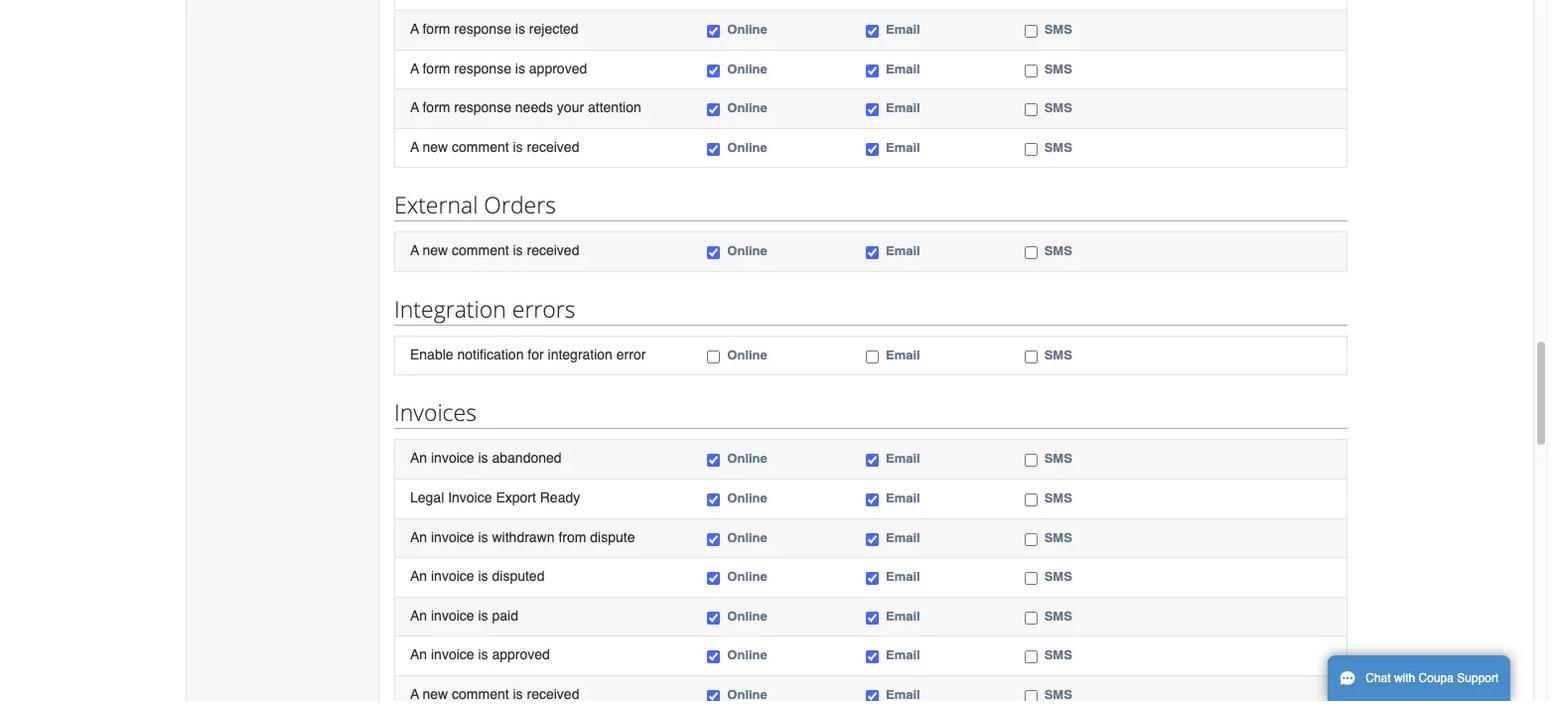 Task type: vqa. For each thing, say whether or not it's contained in the screenshot.
An associated with An invoice is paid
yes



Task type: describe. For each thing, give the bounding box(es) containing it.
invoice for abandoned
[[431, 450, 474, 466]]

abandoned
[[492, 450, 562, 466]]

export
[[496, 490, 536, 506]]

3 online from the top
[[728, 100, 768, 115]]

is left the rejected on the left of page
[[515, 21, 525, 37]]

orders
[[484, 189, 556, 221]]

2 email from the top
[[886, 61, 921, 76]]

an invoice is paid
[[410, 608, 519, 623]]

support
[[1458, 672, 1499, 685]]

11 online from the top
[[728, 609, 768, 623]]

a form response needs your attention
[[410, 99, 641, 115]]

an for an invoice is approved
[[410, 647, 427, 663]]

is up an invoice is disputed
[[478, 529, 488, 545]]

integration
[[548, 347, 613, 362]]

invoice for withdrawn
[[431, 529, 474, 545]]

1 email from the top
[[886, 22, 921, 37]]

6 sms from the top
[[1045, 348, 1073, 362]]

is up legal invoice export ready
[[478, 450, 488, 466]]

3 a from the top
[[410, 99, 419, 115]]

chat with coupa support
[[1366, 672, 1499, 685]]

8 sms from the top
[[1045, 491, 1073, 506]]

10 sms from the top
[[1045, 569, 1073, 584]]

2 a new comment is received from the top
[[410, 243, 580, 259]]

an invoice is abandoned
[[410, 450, 562, 466]]

form for a form response is approved
[[423, 60, 450, 76]]

an for an invoice is disputed
[[410, 568, 427, 584]]

4 sms from the top
[[1045, 140, 1073, 155]]

legal invoice export ready
[[410, 490, 580, 506]]

1 comment from the top
[[452, 139, 509, 155]]

errors
[[512, 293, 576, 325]]

is left paid
[[478, 608, 488, 623]]

0 vertical spatial approved
[[529, 60, 587, 76]]

from
[[559, 529, 587, 545]]

2 a from the top
[[410, 60, 419, 76]]

is down a form response needs your attention at the top left of the page
[[513, 139, 523, 155]]

an invoice is withdrawn from dispute
[[410, 529, 635, 545]]

coupa
[[1419, 672, 1454, 685]]

1 sms from the top
[[1045, 22, 1073, 37]]

1 a new comment is received from the top
[[410, 139, 580, 155]]

an for an invoice is withdrawn from dispute
[[410, 529, 427, 545]]

ready
[[540, 490, 580, 506]]

external
[[394, 189, 478, 221]]

3 email from the top
[[886, 100, 921, 115]]

an invoice is disputed
[[410, 568, 545, 584]]

legal
[[410, 490, 444, 506]]

is left disputed
[[478, 568, 488, 584]]

8 email from the top
[[886, 491, 921, 506]]

a form response is rejected
[[410, 21, 579, 37]]

response for rejected
[[454, 21, 512, 37]]

with
[[1395, 672, 1416, 685]]

1 online from the top
[[728, 22, 768, 37]]

response for approved
[[454, 60, 512, 76]]

is up a form response needs your attention at the top left of the page
[[515, 60, 525, 76]]

1 new from the top
[[423, 139, 448, 155]]

form for a form response is rejected
[[423, 21, 450, 37]]

integration
[[394, 293, 506, 325]]



Task type: locate. For each thing, give the bounding box(es) containing it.
invoice for paid
[[431, 608, 474, 623]]

7 email from the top
[[886, 451, 921, 466]]

received down "your"
[[527, 139, 580, 155]]

3 an from the top
[[410, 568, 427, 584]]

form down a form response is rejected
[[423, 60, 450, 76]]

invoice for disputed
[[431, 568, 474, 584]]

a up a form response is approved
[[410, 21, 419, 37]]

invoice up the an invoice is paid
[[431, 568, 474, 584]]

7 online from the top
[[728, 451, 768, 466]]

0 vertical spatial comment
[[452, 139, 509, 155]]

1 vertical spatial new
[[423, 243, 448, 259]]

notification
[[457, 347, 524, 362]]

invoice
[[448, 490, 492, 506]]

online
[[728, 22, 768, 37], [728, 61, 768, 76], [728, 100, 768, 115], [728, 140, 768, 155], [728, 244, 768, 259], [728, 348, 768, 362], [728, 451, 768, 466], [728, 491, 768, 506], [728, 530, 768, 545], [728, 569, 768, 584], [728, 609, 768, 623], [728, 648, 768, 663]]

response for your
[[454, 99, 512, 115]]

3 sms from the top
[[1045, 100, 1073, 115]]

12 email from the top
[[886, 648, 921, 663]]

1 a from the top
[[410, 21, 419, 37]]

is down 'orders'
[[513, 243, 523, 259]]

2 an from the top
[[410, 529, 427, 545]]

sms
[[1045, 22, 1073, 37], [1045, 61, 1073, 76], [1045, 100, 1073, 115], [1045, 140, 1073, 155], [1045, 244, 1073, 259], [1045, 348, 1073, 362], [1045, 451, 1073, 466], [1045, 491, 1073, 506], [1045, 530, 1073, 545], [1045, 569, 1073, 584], [1045, 609, 1073, 623], [1045, 648, 1073, 663]]

needs
[[515, 99, 553, 115]]

an for an invoice is paid
[[410, 608, 427, 623]]

invoice
[[431, 450, 474, 466], [431, 529, 474, 545], [431, 568, 474, 584], [431, 608, 474, 623], [431, 647, 474, 663]]

0 vertical spatial new
[[423, 139, 448, 155]]

a new comment is received down external orders
[[410, 243, 580, 259]]

2 online from the top
[[728, 61, 768, 76]]

received
[[527, 139, 580, 155], [527, 243, 580, 259]]

2 received from the top
[[527, 243, 580, 259]]

4 an from the top
[[410, 608, 427, 623]]

invoice down "invoice"
[[431, 529, 474, 545]]

a up the external in the top of the page
[[410, 139, 419, 155]]

2 sms from the top
[[1045, 61, 1073, 76]]

an for an invoice is abandoned
[[410, 450, 427, 466]]

0 vertical spatial response
[[454, 21, 512, 37]]

withdrawn
[[492, 529, 555, 545]]

1 vertical spatial approved
[[492, 647, 550, 663]]

chat with coupa support button
[[1328, 656, 1511, 701]]

comment
[[452, 139, 509, 155], [452, 243, 509, 259]]

invoice up "invoice"
[[431, 450, 474, 466]]

11 sms from the top
[[1045, 609, 1073, 623]]

enable notification for integration error
[[410, 347, 646, 362]]

5 an from the top
[[410, 647, 427, 663]]

integration errors
[[394, 293, 576, 325]]

invoice for approved
[[431, 647, 474, 663]]

new down the external in the top of the page
[[423, 243, 448, 259]]

received down 'orders'
[[527, 243, 580, 259]]

comment down external orders
[[452, 243, 509, 259]]

a form response is approved
[[410, 60, 587, 76]]

disputed
[[492, 568, 545, 584]]

form up a form response is approved
[[423, 21, 450, 37]]

2 vertical spatial form
[[423, 99, 450, 115]]

enable
[[410, 347, 454, 362]]

2 response from the top
[[454, 60, 512, 76]]

your
[[557, 99, 584, 115]]

9 email from the top
[[886, 530, 921, 545]]

an
[[410, 450, 427, 466], [410, 529, 427, 545], [410, 568, 427, 584], [410, 608, 427, 623], [410, 647, 427, 663]]

1 vertical spatial comment
[[452, 243, 509, 259]]

12 online from the top
[[728, 648, 768, 663]]

4 invoice from the top
[[431, 608, 474, 623]]

2 vertical spatial response
[[454, 99, 512, 115]]

0 vertical spatial received
[[527, 139, 580, 155]]

2 new from the top
[[423, 243, 448, 259]]

None checkbox
[[866, 25, 879, 38], [1025, 25, 1038, 38], [866, 64, 879, 77], [1025, 103, 1038, 116], [1025, 143, 1038, 156], [1025, 247, 1038, 260], [708, 350, 721, 363], [866, 350, 879, 363], [708, 454, 721, 467], [866, 454, 879, 467], [708, 494, 721, 507], [866, 494, 879, 507], [1025, 494, 1038, 507], [866, 533, 879, 546], [1025, 533, 1038, 546], [708, 572, 721, 585], [866, 572, 879, 585], [1025, 572, 1038, 585], [708, 612, 721, 624], [1025, 612, 1038, 624], [866, 651, 879, 664], [708, 690, 721, 701], [866, 25, 879, 38], [1025, 25, 1038, 38], [866, 64, 879, 77], [1025, 103, 1038, 116], [1025, 143, 1038, 156], [1025, 247, 1038, 260], [708, 350, 721, 363], [866, 350, 879, 363], [708, 454, 721, 467], [866, 454, 879, 467], [708, 494, 721, 507], [866, 494, 879, 507], [1025, 494, 1038, 507], [866, 533, 879, 546], [1025, 533, 1038, 546], [708, 572, 721, 585], [866, 572, 879, 585], [1025, 572, 1038, 585], [708, 612, 721, 624], [1025, 612, 1038, 624], [866, 651, 879, 664], [708, 690, 721, 701]]

1 vertical spatial received
[[527, 243, 580, 259]]

5 email from the top
[[886, 244, 921, 259]]

5 online from the top
[[728, 244, 768, 259]]

new up the external in the top of the page
[[423, 139, 448, 155]]

approved down paid
[[492, 647, 550, 663]]

9 sms from the top
[[1045, 530, 1073, 545]]

an down legal
[[410, 529, 427, 545]]

form
[[423, 21, 450, 37], [423, 60, 450, 76], [423, 99, 450, 115]]

1 an from the top
[[410, 450, 427, 466]]

1 response from the top
[[454, 21, 512, 37]]

form for a form response needs your attention
[[423, 99, 450, 115]]

None checkbox
[[708, 25, 721, 38], [708, 64, 721, 77], [1025, 64, 1038, 77], [708, 103, 721, 116], [866, 103, 879, 116], [708, 143, 721, 156], [866, 143, 879, 156], [708, 247, 721, 260], [866, 247, 879, 260], [1025, 350, 1038, 363], [1025, 454, 1038, 467], [708, 533, 721, 546], [866, 612, 879, 624], [708, 651, 721, 664], [1025, 651, 1038, 664], [866, 690, 879, 701], [1025, 690, 1038, 701], [708, 25, 721, 38], [708, 64, 721, 77], [1025, 64, 1038, 77], [708, 103, 721, 116], [866, 103, 879, 116], [708, 143, 721, 156], [866, 143, 879, 156], [708, 247, 721, 260], [866, 247, 879, 260], [1025, 350, 1038, 363], [1025, 454, 1038, 467], [708, 533, 721, 546], [866, 612, 879, 624], [708, 651, 721, 664], [1025, 651, 1038, 664], [866, 690, 879, 701], [1025, 690, 1038, 701]]

8 online from the top
[[728, 491, 768, 506]]

a down a form response is rejected
[[410, 60, 419, 76]]

error
[[617, 347, 646, 362]]

6 online from the top
[[728, 348, 768, 362]]

a
[[410, 21, 419, 37], [410, 60, 419, 76], [410, 99, 419, 115], [410, 139, 419, 155], [410, 243, 419, 259]]

a new comment is received
[[410, 139, 580, 155], [410, 243, 580, 259]]

approved
[[529, 60, 587, 76], [492, 647, 550, 663]]

4 email from the top
[[886, 140, 921, 155]]

an up the an invoice is paid
[[410, 568, 427, 584]]

response up a form response is approved
[[454, 21, 512, 37]]

response
[[454, 21, 512, 37], [454, 60, 512, 76], [454, 99, 512, 115]]

4 online from the top
[[728, 140, 768, 155]]

is down the an invoice is paid
[[478, 647, 488, 663]]

6 email from the top
[[886, 348, 921, 362]]

an invoice is approved
[[410, 647, 550, 663]]

10 email from the top
[[886, 569, 921, 584]]

dispute
[[590, 529, 635, 545]]

5 sms from the top
[[1045, 244, 1073, 259]]

1 vertical spatial a new comment is received
[[410, 243, 580, 259]]

rejected
[[529, 21, 579, 37]]

7 sms from the top
[[1045, 451, 1073, 466]]

3 response from the top
[[454, 99, 512, 115]]

paid
[[492, 608, 519, 623]]

an down the an invoice is paid
[[410, 647, 427, 663]]

a down a form response is approved
[[410, 99, 419, 115]]

0 vertical spatial a new comment is received
[[410, 139, 580, 155]]

5 a from the top
[[410, 243, 419, 259]]

1 received from the top
[[527, 139, 580, 155]]

an up legal
[[410, 450, 427, 466]]

for
[[528, 347, 544, 362]]

3 invoice from the top
[[431, 568, 474, 584]]

2 comment from the top
[[452, 243, 509, 259]]

a new comment is received down a form response needs your attention at the top left of the page
[[410, 139, 580, 155]]

attention
[[588, 99, 641, 115]]

comment up external orders
[[452, 139, 509, 155]]

2 invoice from the top
[[431, 529, 474, 545]]

approved down the rejected on the left of page
[[529, 60, 587, 76]]

response down a form response is rejected
[[454, 60, 512, 76]]

chat
[[1366, 672, 1391, 685]]

5 invoice from the top
[[431, 647, 474, 663]]

form down a form response is approved
[[423, 99, 450, 115]]

10 online from the top
[[728, 569, 768, 584]]

0 vertical spatial form
[[423, 21, 450, 37]]

invoices
[[394, 397, 477, 429]]

1 vertical spatial form
[[423, 60, 450, 76]]

new
[[423, 139, 448, 155], [423, 243, 448, 259]]

2 form from the top
[[423, 60, 450, 76]]

external orders
[[394, 189, 556, 221]]

email
[[886, 22, 921, 37], [886, 61, 921, 76], [886, 100, 921, 115], [886, 140, 921, 155], [886, 244, 921, 259], [886, 348, 921, 362], [886, 451, 921, 466], [886, 491, 921, 506], [886, 530, 921, 545], [886, 569, 921, 584], [886, 609, 921, 623], [886, 648, 921, 663]]

11 email from the top
[[886, 609, 921, 623]]

1 vertical spatial response
[[454, 60, 512, 76]]

response down a form response is approved
[[454, 99, 512, 115]]

1 form from the top
[[423, 21, 450, 37]]

12 sms from the top
[[1045, 648, 1073, 663]]

invoice down the an invoice is paid
[[431, 647, 474, 663]]

4 a from the top
[[410, 139, 419, 155]]

invoice down an invoice is disputed
[[431, 608, 474, 623]]

a down the external in the top of the page
[[410, 243, 419, 259]]

3 form from the top
[[423, 99, 450, 115]]

is
[[515, 21, 525, 37], [515, 60, 525, 76], [513, 139, 523, 155], [513, 243, 523, 259], [478, 450, 488, 466], [478, 529, 488, 545], [478, 568, 488, 584], [478, 608, 488, 623], [478, 647, 488, 663]]

an down an invoice is disputed
[[410, 608, 427, 623]]

1 invoice from the top
[[431, 450, 474, 466]]

9 online from the top
[[728, 530, 768, 545]]



